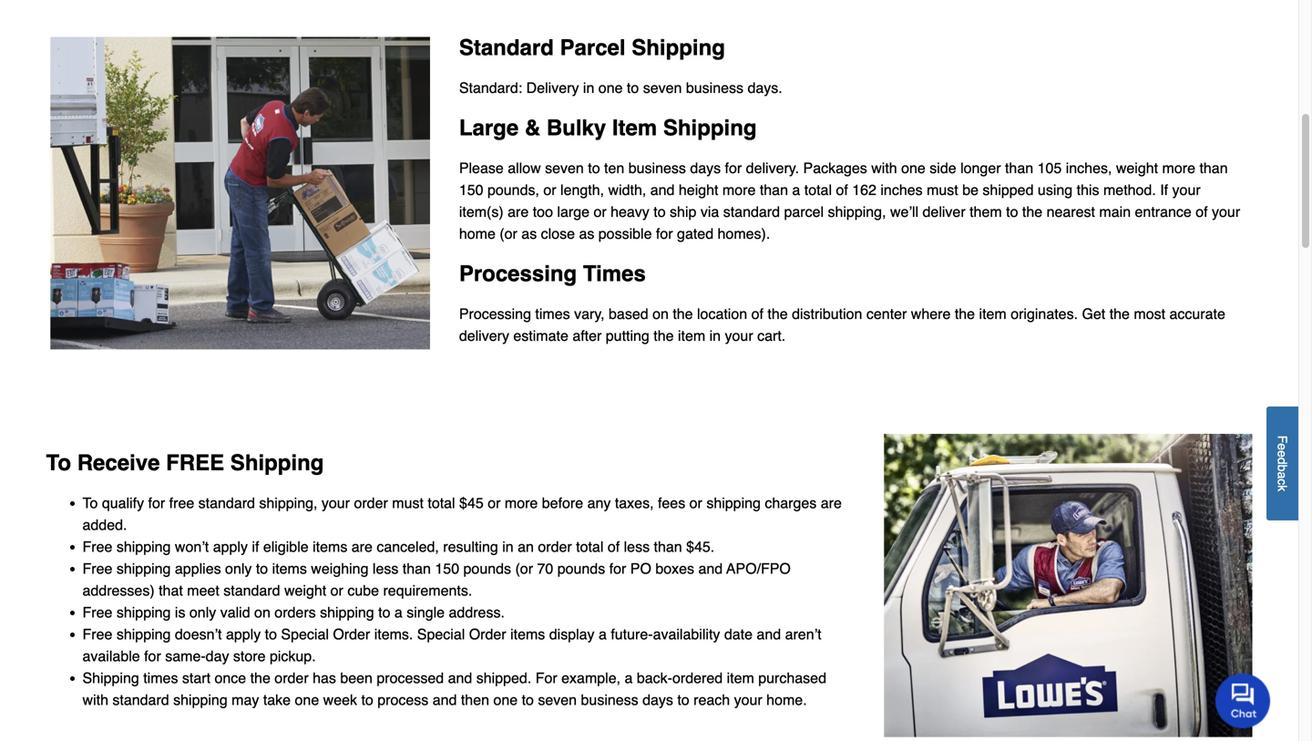 Task type: vqa. For each thing, say whether or not it's contained in the screenshot.
shipping
yes



Task type: describe. For each thing, give the bounding box(es) containing it.
in inside to qualify for free standard shipping, your order must total $45 or more before any taxes, fees or shipping charges are added. free shipping won't apply if eligible items are canceled, resulting in an order total of less than $45. free shipping applies only to items weighing less than 150 pounds (or 70 pounds for po boxes and apo/fpo addresses) that meet standard weight or cube requirements. free shipping is only valid on orders shipping to a single address. free shipping doesn't apply to special order items. special order items display a future-availability date and aren't available for same-day store pickup. shipping times start once the order has been processed and shipped. for example, a back-ordered item purchased with standard shipping may take one week to process and then one to seven business days to reach your home.
[[502, 538, 514, 555]]

this
[[1077, 182, 1100, 198]]

shipping up height
[[663, 115, 757, 141]]

shipped
[[983, 182, 1034, 198]]

delivery
[[459, 327, 509, 344]]

k
[[1276, 485, 1290, 491]]

or right $45
[[488, 494, 501, 511]]

of inside to qualify for free standard shipping, your order must total $45 or more before any taxes, fees or shipping charges are added. free shipping won't apply if eligible items are canceled, resulting in an order total of less than $45. free shipping applies only to items weighing less than 150 pounds (or 70 pounds for po boxes and apo/fpo addresses) that meet standard weight or cube requirements. free shipping is only valid on orders shipping to a single address. free shipping doesn't apply to special order items. special order items display a future-availability date and aren't available for same-day store pickup. shipping times start once the order has been processed and shipped. for example, a back-ordered item purchased with standard shipping may take one week to process and then one to seven business days to reach your home.
[[608, 538, 620, 555]]

addresses)
[[82, 582, 155, 599]]

canceled,
[[377, 538, 439, 555]]

cube
[[348, 582, 379, 599]]

business inside to qualify for free standard shipping, your order must total $45 or more before any taxes, fees or shipping charges are added. free shipping won't apply if eligible items are canceled, resulting in an order total of less than $45. free shipping applies only to items weighing less than 150 pounds (or 70 pounds for po boxes and apo/fpo addresses) that meet standard weight or cube requirements. free shipping is only valid on orders shipping to a single address. free shipping doesn't apply to special order items. special order items display a future-availability date and aren't available for same-day store pickup. shipping times start once the order has been processed and shipped. for example, a back-ordered item purchased with standard shipping may take one week to process and then one to seven business days to reach your home.
[[581, 691, 639, 708]]

3 free from the top
[[82, 604, 112, 621]]

availability
[[653, 626, 720, 642]]

vary,
[[574, 305, 605, 322]]

originates.
[[1011, 305, 1078, 322]]

po
[[631, 560, 652, 577]]

standard parcel shipping
[[459, 35, 725, 60]]

delivery.
[[746, 160, 799, 177]]

valid
[[220, 604, 250, 621]]

shipping up addresses)
[[117, 560, 171, 577]]

side
[[930, 160, 957, 177]]

or right "fees" on the bottom right of page
[[690, 494, 703, 511]]

item
[[612, 115, 657, 141]]

cart.
[[758, 327, 786, 344]]

a up items. at bottom
[[395, 604, 403, 621]]

possible
[[599, 225, 652, 242]]

to down if in the left of the page
[[256, 560, 268, 577]]

ship
[[670, 203, 697, 220]]

the right where
[[955, 305, 975, 322]]

reach
[[694, 691, 730, 708]]

packages
[[803, 160, 868, 177]]

for down ship
[[656, 225, 673, 242]]

processing times vary, based on the location of the distribution center where the item originates. get the most accurate delivery estimate after putting the item in your cart.
[[459, 305, 1226, 344]]

that
[[159, 582, 183, 599]]

0 vertical spatial order
[[354, 494, 388, 511]]

height
[[679, 182, 719, 198]]

with inside 'please allow seven to ten business days for delivery. packages with one side longer than 105 inches, weight more than 150 pounds, or length, width, and height more than a total of 162 inches must be shipped using this method. if your item(s) are too large or heavy to ship via standard parcel shipping, we'll deliver them to the nearest main entrance of your home (or as close as possible for gated homes).'
[[872, 160, 898, 177]]

most
[[1134, 305, 1166, 322]]

and up then
[[448, 669, 472, 686]]

been
[[340, 669, 373, 686]]

based
[[609, 305, 649, 322]]

delivery
[[527, 79, 579, 96]]

with inside to qualify for free standard shipping, your order must total $45 or more before any taxes, fees or shipping charges are added. free shipping won't apply if eligible items are canceled, resulting in an order total of less than $45. free shipping applies only to items weighing less than 150 pounds (or 70 pounds for po boxes and apo/fpo addresses) that meet standard weight or cube requirements. free shipping is only valid on orders shipping to a single address. free shipping doesn't apply to special order items. special order items display a future-availability date and aren't available for same-day store pickup. shipping times start once the order has been processed and shipped. for example, a back-ordered item purchased with standard shipping may take one week to process and then one to seven business days to reach your home.
[[82, 691, 108, 708]]

location
[[697, 305, 748, 322]]

of right entrance
[[1196, 203, 1208, 220]]

doesn't
[[175, 626, 222, 642]]

to up items. at bottom
[[378, 604, 391, 621]]

to up item
[[627, 79, 639, 96]]

one down shipped. at the left bottom
[[494, 691, 518, 708]]

your up weighing in the bottom left of the page
[[322, 494, 350, 511]]

2 vertical spatial order
[[275, 669, 309, 686]]

home
[[459, 225, 496, 242]]

fees
[[658, 494, 686, 511]]

orders
[[275, 604, 316, 621]]

we'll
[[890, 203, 919, 220]]

the right get
[[1110, 305, 1130, 322]]

0 horizontal spatial items
[[272, 560, 307, 577]]

apo/fpo
[[727, 560, 791, 577]]

your right reach
[[734, 691, 763, 708]]

nearest
[[1047, 203, 1096, 220]]

to down been
[[361, 691, 374, 708]]

available
[[82, 647, 140, 664]]

the up cart.
[[768, 305, 788, 322]]

shipping up "available"
[[117, 626, 171, 642]]

boxes
[[656, 560, 695, 577]]

shipping down 'cube'
[[320, 604, 374, 621]]

2 e from the top
[[1276, 450, 1290, 457]]

deliver
[[923, 203, 966, 220]]

method.
[[1104, 182, 1156, 198]]

the right putting
[[654, 327, 674, 344]]

won't
[[175, 538, 209, 555]]

display
[[549, 626, 595, 642]]

2 vertical spatial total
[[576, 538, 604, 555]]

where
[[911, 305, 951, 322]]

your right entrance
[[1212, 203, 1241, 220]]

or right large
[[594, 203, 607, 220]]

eligible
[[263, 538, 309, 555]]

the inside to qualify for free standard shipping, your order must total $45 or more before any taxes, fees or shipping charges are added. free shipping won't apply if eligible items are canceled, resulting in an order total of less than $45. free shipping applies only to items weighing less than 150 pounds (or 70 pounds for po boxes and apo/fpo addresses) that meet standard weight or cube requirements. free shipping is only valid on orders shipping to a single address. free shipping doesn't apply to special order items. special order items display a future-availability date and aren't available for same-day store pickup. shipping times start once the order has been processed and shipped. for example, a back-ordered item purchased with standard shipping may take one week to process and then one to seven business days to reach your home.
[[250, 669, 271, 686]]

charges
[[765, 494, 817, 511]]

inches,
[[1066, 160, 1112, 177]]

the inside 'please allow seven to ten business days for delivery. packages with one side longer than 105 inches, weight more than 150 pounds, or length, width, and height more than a total of 162 inches must be shipped using this method. if your item(s) are too large or heavy to ship via standard parcel shipping, we'll deliver them to the nearest main entrance of your home (or as close as possible for gated homes).'
[[1023, 203, 1043, 220]]

resulting
[[443, 538, 498, 555]]

more inside to qualify for free standard shipping, your order must total $45 or more before any taxes, fees or shipping charges are added. free shipping won't apply if eligible items are canceled, resulting in an order total of less than $45. free shipping applies only to items weighing less than 150 pounds (or 70 pounds for po boxes and apo/fpo addresses) that meet standard weight or cube requirements. free shipping is only valid on orders shipping to a single address. free shipping doesn't apply to special order items. special order items display a future-availability date and aren't available for same-day store pickup. shipping times start once the order has been processed and shipped. for example, a back-ordered item purchased with standard shipping may take one week to process and then one to seven business days to reach your home.
[[505, 494, 538, 511]]

shipping, inside 'please allow seven to ten business days for delivery. packages with one side longer than 105 inches, weight more than 150 pounds, or length, width, and height more than a total of 162 inches must be shipped using this method. if your item(s) are too large or heavy to ship via standard parcel shipping, we'll deliver them to the nearest main entrance of your home (or as close as possible for gated homes).'
[[828, 203, 886, 220]]

taxes,
[[615, 494, 654, 511]]

days.
[[748, 79, 783, 96]]

to down shipped. at the left bottom
[[522, 691, 534, 708]]

parcel
[[784, 203, 824, 220]]

0 horizontal spatial total
[[428, 494, 455, 511]]

seven inside 'please allow seven to ten business days for delivery. packages with one side longer than 105 inches, weight more than 150 pounds, or length, width, and height more than a total of 162 inches must be shipped using this method. if your item(s) are too large or heavy to ship via standard parcel shipping, we'll deliver them to the nearest main entrance of your home (or as close as possible for gated homes).'
[[545, 160, 584, 177]]

70
[[537, 560, 554, 577]]

2 free from the top
[[82, 560, 112, 577]]

for left po on the left bottom of page
[[609, 560, 626, 577]]

purchased
[[759, 669, 827, 686]]

your inside processing times vary, based on the location of the distribution center where the item originates. get the most accurate delivery estimate after putting the item in your cart.
[[725, 327, 753, 344]]

processed
[[377, 669, 444, 686]]

entrance
[[1135, 203, 1192, 220]]

the left location
[[673, 305, 693, 322]]

to qualify for free standard shipping, your order must total $45 or more before any taxes, fees or shipping charges are added. free shipping won't apply if eligible items are canceled, resulting in an order total of less than $45. free shipping applies only to items weighing less than 150 pounds (or 70 pounds for po boxes and apo/fpo addresses) that meet standard weight or cube requirements. free shipping is only valid on orders shipping to a single address. free shipping doesn't apply to special order items. special order items display a future-availability date and aren't available for same-day store pickup. shipping times start once the order has been processed and shipped. for example, a back-ordered item purchased with standard shipping may take one week to process and then one to seven business days to reach your home.
[[82, 494, 842, 708]]

has
[[313, 669, 336, 686]]

them
[[970, 203, 1002, 220]]

a left back-
[[625, 669, 633, 686]]

free
[[169, 494, 194, 511]]

chat invite button image
[[1216, 673, 1272, 728]]

one down 'has'
[[295, 691, 319, 708]]

on inside processing times vary, based on the location of the distribution center where the item originates. get the most accurate delivery estimate after putting the item in your cart.
[[653, 305, 669, 322]]

1 vertical spatial apply
[[226, 626, 261, 642]]

future-
[[611, 626, 653, 642]]

shipping down addresses)
[[117, 604, 171, 621]]

150 inside to qualify for free standard shipping, your order must total $45 or more before any taxes, fees or shipping charges are added. free shipping won't apply if eligible items are canceled, resulting in an order total of less than $45. free shipping applies only to items weighing less than 150 pounds (or 70 pounds for po boxes and apo/fpo addresses) that meet standard weight or cube requirements. free shipping is only valid on orders shipping to a single address. free shipping doesn't apply to special order items. special order items display a future-availability date and aren't available for same-day store pickup. shipping times start once the order has been processed and shipped. for example, a back-ordered item purchased with standard shipping may take one week to process and then one to seven business days to reach your home.
[[435, 560, 459, 577]]

for left delivery.
[[725, 160, 742, 177]]

week
[[323, 691, 357, 708]]

2 horizontal spatial items
[[511, 626, 545, 642]]

pounds,
[[488, 182, 540, 198]]

a lowe's associate loading boxes into a lowe's delivery truck. image
[[50, 37, 430, 350]]

shipping up standard: delivery in one to seven business days. at the top
[[632, 35, 725, 60]]

standard: delivery in one to seven business days.
[[459, 79, 783, 96]]

1 horizontal spatial in
[[583, 79, 595, 96]]

2 horizontal spatial item
[[979, 305, 1007, 322]]

total inside 'please allow seven to ten business days for delivery. packages with one side longer than 105 inches, weight more than 150 pounds, or length, width, and height more than a total of 162 inches must be shipped using this method. if your item(s) are too large or heavy to ship via standard parcel shipping, we'll deliver them to the nearest main entrance of your home (or as close as possible for gated homes).'
[[805, 182, 832, 198]]

applies
[[175, 560, 221, 577]]

get
[[1082, 305, 1106, 322]]

business inside 'please allow seven to ten business days for delivery. packages with one side longer than 105 inches, weight more than 150 pounds, or length, width, and height more than a total of 162 inches must be shipped using this method. if your item(s) are too large or heavy to ship via standard parcel shipping, we'll deliver them to the nearest main entrance of your home (or as close as possible for gated homes).'
[[629, 160, 686, 177]]

close
[[541, 225, 575, 242]]

to down ordered
[[678, 691, 690, 708]]

shipped.
[[477, 669, 532, 686]]

center
[[867, 305, 907, 322]]

105
[[1038, 160, 1062, 177]]

standard:
[[459, 79, 522, 96]]

homes).
[[718, 225, 771, 242]]

in inside processing times vary, based on the location of the distribution center where the item originates. get the most accurate delivery estimate after putting the item in your cart.
[[710, 327, 721, 344]]

times inside processing times vary, based on the location of the distribution center where the item originates. get the most accurate delivery estimate after putting the item in your cart.
[[535, 305, 570, 322]]

to left ten
[[588, 160, 600, 177]]

to up store
[[265, 626, 277, 642]]

via
[[701, 203, 719, 220]]



Task type: locate. For each thing, give the bounding box(es) containing it.
on right valid
[[254, 604, 271, 621]]

days inside 'please allow seven to ten business days for delivery. packages with one side longer than 105 inches, weight more than 150 pounds, or length, width, and height more than a total of 162 inches must be shipped using this method. if your item(s) are too large or heavy to ship via standard parcel shipping, we'll deliver them to the nearest main entrance of your home (or as close as possible for gated homes).'
[[690, 160, 721, 177]]

times down same-
[[143, 669, 178, 686]]

shipping, up eligible
[[259, 494, 318, 511]]

2 horizontal spatial in
[[710, 327, 721, 344]]

must inside 'please allow seven to ten business days for delivery. packages with one side longer than 105 inches, weight more than 150 pounds, or length, width, and height more than a total of 162 inches must be shipped using this method. if your item(s) are too large or heavy to ship via standard parcel shipping, we'll deliver them to the nearest main entrance of your home (or as close as possible for gated homes).'
[[927, 182, 959, 198]]

may
[[232, 691, 259, 708]]

must inside to qualify for free standard shipping, your order must total $45 or more before any taxes, fees or shipping charges are added. free shipping won't apply if eligible items are canceled, resulting in an order total of less than $45. free shipping applies only to items weighing less than 150 pounds (or 70 pounds for po boxes and apo/fpo addresses) that meet standard weight or cube requirements. free shipping is only valid on orders shipping to a single address. free shipping doesn't apply to special order items. special order items display a future-availability date and aren't available for same-day store pickup. shipping times start once the order has been processed and shipped. for example, a back-ordered item purchased with standard shipping may take one week to process and then one to seven business days to reach your home.
[[392, 494, 424, 511]]

1 vertical spatial weight
[[284, 582, 327, 599]]

0 horizontal spatial item
[[678, 327, 706, 344]]

1 horizontal spatial must
[[927, 182, 959, 198]]

weight inside to qualify for free standard shipping, your order must total $45 or more before any taxes, fees or shipping charges are added. free shipping won't apply if eligible items are canceled, resulting in an order total of less than $45. free shipping applies only to items weighing less than 150 pounds (or 70 pounds for po boxes and apo/fpo addresses) that meet standard weight or cube requirements. free shipping is only valid on orders shipping to a single address. free shipping doesn't apply to special order items. special order items display a future-availability date and aren't available for same-day store pickup. shipping times start once the order has been processed and shipped. for example, a back-ordered item purchased with standard shipping may take one week to process and then one to seven business days to reach your home.
[[284, 582, 327, 599]]

a lowe's associate driving a lowe's delivery truck. image
[[855, 434, 1253, 738]]

2 horizontal spatial are
[[821, 494, 842, 511]]

0 horizontal spatial more
[[505, 494, 538, 511]]

take
[[263, 691, 291, 708]]

once
[[215, 669, 246, 686]]

1 horizontal spatial times
[[535, 305, 570, 322]]

0 horizontal spatial order
[[333, 626, 370, 642]]

distribution
[[792, 305, 863, 322]]

0 horizontal spatial order
[[275, 669, 309, 686]]

inches
[[881, 182, 923, 198]]

1 horizontal spatial order
[[354, 494, 388, 511]]

shipping down start
[[173, 691, 228, 708]]

total
[[805, 182, 832, 198], [428, 494, 455, 511], [576, 538, 604, 555]]

0 horizontal spatial with
[[82, 691, 108, 708]]

special down the single
[[417, 626, 465, 642]]

item down location
[[678, 327, 706, 344]]

processing down "close"
[[459, 261, 577, 286]]

(or left 70
[[515, 560, 533, 577]]

1 vertical spatial less
[[373, 560, 399, 577]]

d
[[1276, 457, 1290, 464]]

items down eligible
[[272, 560, 307, 577]]

1 vertical spatial to
[[82, 494, 98, 511]]

more
[[1163, 160, 1196, 177], [723, 182, 756, 198], [505, 494, 538, 511]]

0 vertical spatial item
[[979, 305, 1007, 322]]

0 horizontal spatial as
[[522, 225, 537, 242]]

gated
[[677, 225, 714, 242]]

2 as from the left
[[579, 225, 595, 242]]

large
[[459, 115, 519, 141]]

less up po on the left bottom of page
[[624, 538, 650, 555]]

0 horizontal spatial are
[[352, 538, 373, 555]]

2 order from the left
[[469, 626, 506, 642]]

items left display
[[511, 626, 545, 642]]

one up inches
[[902, 160, 926, 177]]

your right if
[[1173, 182, 1201, 198]]

must down side
[[927, 182, 959, 198]]

weighing
[[311, 560, 369, 577]]

1 vertical spatial items
[[272, 560, 307, 577]]

1 vertical spatial business
[[629, 160, 686, 177]]

in left an
[[502, 538, 514, 555]]

to left receive
[[46, 450, 71, 475]]

1 horizontal spatial on
[[653, 305, 669, 322]]

and right 'date'
[[757, 626, 781, 642]]

2 horizontal spatial total
[[805, 182, 832, 198]]

are right the charges
[[821, 494, 842, 511]]

and up ship
[[651, 182, 675, 198]]

1 vertical spatial seven
[[545, 160, 584, 177]]

processing inside processing times vary, based on the location of the distribution center where the item originates. get the most accurate delivery estimate after putting the item in your cart.
[[459, 305, 531, 322]]

shipping down added.
[[117, 538, 171, 555]]

standard down "available"
[[112, 691, 169, 708]]

1 vertical spatial only
[[189, 604, 216, 621]]

0 horizontal spatial days
[[643, 691, 674, 708]]

2 vertical spatial seven
[[538, 691, 577, 708]]

of left 162
[[836, 182, 848, 198]]

and left then
[[433, 691, 457, 708]]

less
[[624, 538, 650, 555], [373, 560, 399, 577]]

1 vertical spatial on
[[254, 604, 271, 621]]

1 vertical spatial in
[[710, 327, 721, 344]]

one inside 'please allow seven to ten business days for delivery. packages with one side longer than 105 inches, weight more than 150 pounds, or length, width, and height more than a total of 162 inches must be shipped using this method. if your item(s) are too large or heavy to ship via standard parcel shipping, we'll deliver them to the nearest main entrance of your home (or as close as possible for gated homes).'
[[902, 160, 926, 177]]

(or inside to qualify for free standard shipping, your order must total $45 or more before any taxes, fees or shipping charges are added. free shipping won't apply if eligible items are canceled, resulting in an order total of less than $45. free shipping applies only to items weighing less than 150 pounds (or 70 pounds for po boxes and apo/fpo addresses) that meet standard weight or cube requirements. free shipping is only valid on orders shipping to a single address. free shipping doesn't apply to special order items. special order items display a future-availability date and aren't available for same-day store pickup. shipping times start once the order has been processed and shipped. for example, a back-ordered item purchased with standard shipping may take one week to process and then one to seven business days to reach your home.
[[515, 560, 533, 577]]

(or inside 'please allow seven to ten business days for delivery. packages with one side longer than 105 inches, weight more than 150 pounds, or length, width, and height more than a total of 162 inches must be shipped using this method. if your item(s) are too large or heavy to ship via standard parcel shipping, we'll deliver them to the nearest main entrance of your home (or as close as possible for gated homes).'
[[500, 225, 518, 242]]

2 special from the left
[[417, 626, 465, 642]]

0 vertical spatial 150
[[459, 182, 484, 198]]

1 horizontal spatial order
[[469, 626, 506, 642]]

4 free from the top
[[82, 626, 112, 642]]

weight up orders at bottom
[[284, 582, 327, 599]]

standard
[[723, 203, 780, 220], [198, 494, 255, 511], [224, 582, 280, 599], [112, 691, 169, 708]]

0 horizontal spatial special
[[281, 626, 329, 642]]

0 vertical spatial less
[[624, 538, 650, 555]]

processing times
[[459, 261, 646, 286]]

item up reach
[[727, 669, 755, 686]]

1 horizontal spatial items
[[313, 538, 348, 555]]

1 horizontal spatial only
[[225, 560, 252, 577]]

weight inside 'please allow seven to ten business days for delivery. packages with one side longer than 105 inches, weight more than 150 pounds, or length, width, and height more than a total of 162 inches must be shipped using this method. if your item(s) are too large or heavy to ship via standard parcel shipping, we'll deliver them to the nearest main entrance of your home (or as close as possible for gated homes).'
[[1116, 160, 1159, 177]]

1 vertical spatial must
[[392, 494, 424, 511]]

150
[[459, 182, 484, 198], [435, 560, 459, 577]]

1 horizontal spatial item
[[727, 669, 755, 686]]

f
[[1276, 435, 1290, 443]]

0 vertical spatial (or
[[500, 225, 518, 242]]

f e e d b a c k
[[1276, 435, 1290, 491]]

$45
[[459, 494, 484, 511]]

back-
[[637, 669, 673, 686]]

order
[[354, 494, 388, 511], [538, 538, 572, 555], [275, 669, 309, 686]]

seven up item
[[643, 79, 682, 96]]

date
[[724, 626, 753, 642]]

shipping inside to qualify for free standard shipping, your order must total $45 or more before any taxes, fees or shipping charges are added. free shipping won't apply if eligible items are canceled, resulting in an order total of less than $45. free shipping applies only to items weighing less than 150 pounds (or 70 pounds for po boxes and apo/fpo addresses) that meet standard weight or cube requirements. free shipping is only valid on orders shipping to a single address. free shipping doesn't apply to special order items. special order items display a future-availability date and aren't available for same-day store pickup. shipping times start once the order has been processed and shipped. for example, a back-ordered item purchased with standard shipping may take one week to process and then one to seven business days to reach your home.
[[82, 669, 139, 686]]

than
[[1005, 160, 1034, 177], [1200, 160, 1228, 177], [760, 182, 788, 198], [654, 538, 682, 555], [403, 560, 431, 577]]

to inside to qualify for free standard shipping, your order must total $45 or more before any taxes, fees or shipping charges are added. free shipping won't apply if eligible items are canceled, resulting in an order total of less than $45. free shipping applies only to items weighing less than 150 pounds (or 70 pounds for po boxes and apo/fpo addresses) that meet standard weight or cube requirements. free shipping is only valid on orders shipping to a single address. free shipping doesn't apply to special order items. special order items display a future-availability date and aren't available for same-day store pickup. shipping times start once the order has been processed and shipped. for example, a back-ordered item purchased with standard shipping may take one week to process and then one to seven business days to reach your home.
[[82, 494, 98, 511]]

2 vertical spatial are
[[352, 538, 373, 555]]

times inside to qualify for free standard shipping, your order must total $45 or more before any taxes, fees or shipping charges are added. free shipping won't apply if eligible items are canceled, resulting in an order total of less than $45. free shipping applies only to items weighing less than 150 pounds (or 70 pounds for po boxes and apo/fpo addresses) that meet standard weight or cube requirements. free shipping is only valid on orders shipping to a single address. free shipping doesn't apply to special order items. special order items display a future-availability date and aren't available for same-day store pickup. shipping times start once the order has been processed and shipped. for example, a back-ordered item purchased with standard shipping may take one week to process and then one to seven business days to reach your home.
[[143, 669, 178, 686]]

to
[[627, 79, 639, 96], [588, 160, 600, 177], [654, 203, 666, 220], [1006, 203, 1019, 220], [256, 560, 268, 577], [378, 604, 391, 621], [265, 626, 277, 642], [361, 691, 374, 708], [522, 691, 534, 708], [678, 691, 690, 708]]

ordered
[[673, 669, 723, 686]]

0 horizontal spatial pounds
[[464, 560, 511, 577]]

times up estimate on the top
[[535, 305, 570, 322]]

after
[[573, 327, 602, 344]]

0 vertical spatial processing
[[459, 261, 577, 286]]

0 vertical spatial times
[[535, 305, 570, 322]]

1 special from the left
[[281, 626, 329, 642]]

1 vertical spatial more
[[723, 182, 756, 198]]

1 horizontal spatial to
[[82, 494, 98, 511]]

a up k at right bottom
[[1276, 472, 1290, 479]]

item(s)
[[459, 203, 504, 220]]

pounds
[[464, 560, 511, 577], [558, 560, 605, 577]]

processing for processing times
[[459, 261, 577, 286]]

0 vertical spatial total
[[805, 182, 832, 198]]

ten
[[604, 160, 625, 177]]

162
[[852, 182, 877, 198]]

same-
[[165, 647, 206, 664]]

0 vertical spatial seven
[[643, 79, 682, 96]]

of inside processing times vary, based on the location of the distribution center where the item originates. get the most accurate delivery estimate after putting the item in your cart.
[[752, 305, 764, 322]]

weight up method.
[[1116, 160, 1159, 177]]

is
[[175, 604, 185, 621]]

1 free from the top
[[82, 538, 112, 555]]

1 vertical spatial with
[[82, 691, 108, 708]]

then
[[461, 691, 489, 708]]

the
[[1023, 203, 1043, 220], [673, 305, 693, 322], [768, 305, 788, 322], [955, 305, 975, 322], [1110, 305, 1130, 322], [654, 327, 674, 344], [250, 669, 271, 686]]

days down back-
[[643, 691, 674, 708]]

1 vertical spatial order
[[538, 538, 572, 555]]

2 vertical spatial item
[[727, 669, 755, 686]]

0 vertical spatial must
[[927, 182, 959, 198]]

2 vertical spatial business
[[581, 691, 639, 708]]

your down location
[[725, 327, 753, 344]]

too
[[533, 203, 553, 220]]

2 pounds from the left
[[558, 560, 605, 577]]

1 vertical spatial 150
[[435, 560, 459, 577]]

0 horizontal spatial in
[[502, 538, 514, 555]]

as down large
[[579, 225, 595, 242]]

or
[[544, 182, 557, 198], [594, 203, 607, 220], [488, 494, 501, 511], [690, 494, 703, 511], [331, 582, 344, 599]]

width,
[[608, 182, 647, 198]]

meet
[[187, 582, 219, 599]]

1 horizontal spatial pounds
[[558, 560, 605, 577]]

1 horizontal spatial with
[[872, 160, 898, 177]]

to for to qualify for free standard shipping, your order must total $45 or more before any taxes, fees or shipping charges are added. free shipping won't apply if eligible items are canceled, resulting in an order total of less than $45. free shipping applies only to items weighing less than 150 pounds (or 70 pounds for po boxes and apo/fpo addresses) that meet standard weight or cube requirements. free shipping is only valid on orders shipping to a single address. free shipping doesn't apply to special order items. special order items display a future-availability date and aren't available for same-day store pickup. shipping times start once the order has been processed and shipped. for example, a back-ordered item purchased with standard shipping may take one week to process and then one to seven business days to reach your home.
[[82, 494, 98, 511]]

one up large & bulky item shipping at top
[[599, 79, 623, 96]]

special down orders at bottom
[[281, 626, 329, 642]]

your
[[1173, 182, 1201, 198], [1212, 203, 1241, 220], [725, 327, 753, 344], [322, 494, 350, 511], [734, 691, 763, 708]]

0 vertical spatial with
[[872, 160, 898, 177]]

a up parcel
[[792, 182, 801, 198]]

items up weighing in the bottom left of the page
[[313, 538, 348, 555]]

0 vertical spatial on
[[653, 305, 669, 322]]

standard up homes).
[[723, 203, 780, 220]]

1 vertical spatial shipping,
[[259, 494, 318, 511]]

1 horizontal spatial are
[[508, 203, 529, 220]]

2 processing from the top
[[459, 305, 531, 322]]

1 vertical spatial (or
[[515, 560, 533, 577]]

with down "available"
[[82, 691, 108, 708]]

qualify
[[102, 494, 144, 511]]

business left 'days.'
[[686, 79, 744, 96]]

0 vertical spatial to
[[46, 450, 71, 475]]

1 horizontal spatial shipping,
[[828, 203, 886, 220]]

free down added.
[[82, 538, 112, 555]]

on
[[653, 305, 669, 322], [254, 604, 271, 621]]

150 up requirements.
[[435, 560, 459, 577]]

address.
[[449, 604, 505, 621]]

heavy
[[611, 203, 650, 220]]

and
[[651, 182, 675, 198], [699, 560, 723, 577], [757, 626, 781, 642], [448, 669, 472, 686], [433, 691, 457, 708]]

apply left if in the left of the page
[[213, 538, 248, 555]]

1 e from the top
[[1276, 443, 1290, 450]]

1 horizontal spatial days
[[690, 160, 721, 177]]

store
[[233, 647, 266, 664]]

1 horizontal spatial less
[[624, 538, 650, 555]]

item left originates.
[[979, 305, 1007, 322]]

2 horizontal spatial more
[[1163, 160, 1196, 177]]

or down weighing in the bottom left of the page
[[331, 582, 344, 599]]

seven inside to qualify for free standard shipping, your order must total $45 or more before any taxes, fees or shipping charges are added. free shipping won't apply if eligible items are canceled, resulting in an order total of less than $45. free shipping applies only to items weighing less than 150 pounds (or 70 pounds for po boxes and apo/fpo addresses) that meet standard weight or cube requirements. free shipping is only valid on orders shipping to a single address. free shipping doesn't apply to special order items. special order items display a future-availability date and aren't available for same-day store pickup. shipping times start once the order has been processed and shipped. for example, a back-ordered item purchased with standard shipping may take one week to process and then one to seven business days to reach your home.
[[538, 691, 577, 708]]

1 horizontal spatial special
[[417, 626, 465, 642]]

1 order from the left
[[333, 626, 370, 642]]

start
[[182, 669, 211, 686]]

0 vertical spatial items
[[313, 538, 348, 555]]

days up height
[[690, 160, 721, 177]]

2 horizontal spatial order
[[538, 538, 572, 555]]

1 as from the left
[[522, 225, 537, 242]]

receive
[[77, 450, 160, 475]]

of up cart.
[[752, 305, 764, 322]]

pickup.
[[270, 647, 316, 664]]

0 vertical spatial days
[[690, 160, 721, 177]]

business
[[686, 79, 744, 96], [629, 160, 686, 177], [581, 691, 639, 708]]

the down store
[[250, 669, 271, 686]]

shipping down "available"
[[82, 669, 139, 686]]

1 horizontal spatial as
[[579, 225, 595, 242]]

apply
[[213, 538, 248, 555], [226, 626, 261, 642]]

to for to receive free shipping
[[46, 450, 71, 475]]

0 vertical spatial apply
[[213, 538, 248, 555]]

shipping, down 162
[[828, 203, 886, 220]]

1 vertical spatial times
[[143, 669, 178, 686]]

0 vertical spatial weight
[[1116, 160, 1159, 177]]

only down if in the left of the page
[[225, 560, 252, 577]]

pounds right 70
[[558, 560, 605, 577]]

the down using
[[1023, 203, 1043, 220]]

shipping up $45.
[[707, 494, 761, 511]]

0 vertical spatial only
[[225, 560, 252, 577]]

for left same-
[[144, 647, 161, 664]]

apply up store
[[226, 626, 261, 642]]

0 vertical spatial more
[[1163, 160, 1196, 177]]

seven
[[643, 79, 682, 96], [545, 160, 584, 177], [538, 691, 577, 708]]

pounds down resulting
[[464, 560, 511, 577]]

large
[[557, 203, 590, 220]]

be
[[963, 182, 979, 198]]

any
[[588, 494, 611, 511]]

1 vertical spatial are
[[821, 494, 842, 511]]

for
[[536, 669, 558, 686]]

0 horizontal spatial must
[[392, 494, 424, 511]]

1 vertical spatial item
[[678, 327, 706, 344]]

shipping, inside to qualify for free standard shipping, your order must total $45 or more before any taxes, fees or shipping charges are added. free shipping won't apply if eligible items are canceled, resulting in an order total of less than $45. free shipping applies only to items weighing less than 150 pounds (or 70 pounds for po boxes and apo/fpo addresses) that meet standard weight or cube requirements. free shipping is only valid on orders shipping to a single address. free shipping doesn't apply to special order items. special order items display a future-availability date and aren't available for same-day store pickup. shipping times start once the order has been processed and shipped. for example, a back-ordered item purchased with standard shipping may take one week to process and then one to seven business days to reach your home.
[[259, 494, 318, 511]]

for left free
[[148, 494, 165, 511]]

1 horizontal spatial weight
[[1116, 160, 1159, 177]]

2 vertical spatial in
[[502, 538, 514, 555]]

a inside button
[[1276, 472, 1290, 479]]

1 vertical spatial total
[[428, 494, 455, 511]]

must
[[927, 182, 959, 198], [392, 494, 424, 511]]

1 horizontal spatial total
[[576, 538, 604, 555]]

days inside to qualify for free standard shipping, your order must total $45 or more before any taxes, fees or shipping charges are added. free shipping won't apply if eligible items are canceled, resulting in an order total of less than $45. free shipping applies only to items weighing less than 150 pounds (or 70 pounds for po boxes and apo/fpo addresses) that meet standard weight or cube requirements. free shipping is only valid on orders shipping to a single address. free shipping doesn't apply to special order items. special order items display a future-availability date and aren't available for same-day store pickup. shipping times start once the order has been processed and shipped. for example, a back-ordered item purchased with standard shipping may take one week to process and then one to seven business days to reach your home.
[[643, 691, 674, 708]]

on inside to qualify for free standard shipping, your order must total $45 or more before any taxes, fees or shipping charges are added. free shipping won't apply if eligible items are canceled, resulting in an order total of less than $45. free shipping applies only to items weighing less than 150 pounds (or 70 pounds for po boxes and apo/fpo addresses) that meet standard weight or cube requirements. free shipping is only valid on orders shipping to a single address. free shipping doesn't apply to special order items. special order items display a future-availability date and aren't available for same-day store pickup. shipping times start once the order has been processed and shipped. for example, a back-ordered item purchased with standard shipping may take one week to process and then one to seven business days to reach your home.
[[254, 604, 271, 621]]

processing up delivery
[[459, 305, 531, 322]]

please allow seven to ten business days for delivery. packages with one side longer than 105 inches, weight more than 150 pounds, or length, width, and height more than a total of 162 inches must be shipped using this method. if your item(s) are too large or heavy to ship via standard parcel shipping, we'll deliver them to the nearest main entrance of your home (or as close as possible for gated homes).
[[459, 160, 1241, 242]]

0 vertical spatial are
[[508, 203, 529, 220]]

example,
[[562, 669, 621, 686]]

less down 'canceled,'
[[373, 560, 399, 577]]

a
[[792, 182, 801, 198], [1276, 472, 1290, 479], [395, 604, 403, 621], [599, 626, 607, 642], [625, 669, 633, 686]]

order down pickup.
[[275, 669, 309, 686]]

standard inside 'please allow seven to ten business days for delivery. packages with one side longer than 105 inches, weight more than 150 pounds, or length, width, and height more than a total of 162 inches must be shipped using this method. if your item(s) are too large or heavy to ship via standard parcel shipping, we'll deliver them to the nearest main entrance of your home (or as close as possible for gated homes).'
[[723, 203, 780, 220]]

to down shipped
[[1006, 203, 1019, 220]]

bulky
[[547, 115, 606, 141]]

2 vertical spatial items
[[511, 626, 545, 642]]

and down $45.
[[699, 560, 723, 577]]

home.
[[767, 691, 807, 708]]

added.
[[82, 516, 127, 533]]

standard right free
[[198, 494, 255, 511]]

shipping
[[707, 494, 761, 511], [117, 538, 171, 555], [117, 560, 171, 577], [117, 604, 171, 621], [320, 604, 374, 621], [117, 626, 171, 642], [173, 691, 228, 708]]

are inside 'please allow seven to ten business days for delivery. packages with one side longer than 105 inches, weight more than 150 pounds, or length, width, and height more than a total of 162 inches must be shipped using this method. if your item(s) are too large or heavy to ship via standard parcel shipping, we'll deliver them to the nearest main entrance of your home (or as close as possible for gated homes).'
[[508, 203, 529, 220]]

0 horizontal spatial to
[[46, 450, 71, 475]]

seven up length,
[[545, 160, 584, 177]]

more down delivery.
[[723, 182, 756, 198]]

accurate
[[1170, 305, 1226, 322]]

shipping,
[[828, 203, 886, 220], [259, 494, 318, 511]]

0 horizontal spatial shipping,
[[259, 494, 318, 511]]

1 processing from the top
[[459, 261, 577, 286]]

0 horizontal spatial less
[[373, 560, 399, 577]]

with
[[872, 160, 898, 177], [82, 691, 108, 708]]

standard up valid
[[224, 582, 280, 599]]

business down example,
[[581, 691, 639, 708]]

f e e d b a c k button
[[1267, 406, 1299, 520]]

150 inside 'please allow seven to ten business days for delivery. packages with one side longer than 105 inches, weight more than 150 pounds, or length, width, and height more than a total of 162 inches must be shipped using this method. if your item(s) are too large or heavy to ship via standard parcel shipping, we'll deliver them to the nearest main entrance of your home (or as close as possible for gated homes).'
[[459, 182, 484, 198]]

to left ship
[[654, 203, 666, 220]]

an
[[518, 538, 534, 555]]

a left future-
[[599, 626, 607, 642]]

processing for processing times vary, based on the location of the distribution center where the item originates. get the most accurate delivery estimate after putting the item in your cart.
[[459, 305, 531, 322]]

0 horizontal spatial on
[[254, 604, 271, 621]]

1 vertical spatial processing
[[459, 305, 531, 322]]

with up inches
[[872, 160, 898, 177]]

of down any
[[608, 538, 620, 555]]

total down any
[[576, 538, 604, 555]]

single
[[407, 604, 445, 621]]

0 horizontal spatial times
[[143, 669, 178, 686]]

2 vertical spatial more
[[505, 494, 538, 511]]

or up too
[[544, 182, 557, 198]]

order
[[333, 626, 370, 642], [469, 626, 506, 642]]

0 vertical spatial business
[[686, 79, 744, 96]]

item
[[979, 305, 1007, 322], [678, 327, 706, 344], [727, 669, 755, 686]]

weight
[[1116, 160, 1159, 177], [284, 582, 327, 599]]

1 pounds from the left
[[464, 560, 511, 577]]

item inside to qualify for free standard shipping, your order must total $45 or more before any taxes, fees or shipping charges are added. free shipping won't apply if eligible items are canceled, resulting in an order total of less than $45. free shipping applies only to items weighing less than 150 pounds (or 70 pounds for po boxes and apo/fpo addresses) that meet standard weight or cube requirements. free shipping is only valid on orders shipping to a single address. free shipping doesn't apply to special order items. special order items display a future-availability date and aren't available for same-day store pickup. shipping times start once the order has been processed and shipped. for example, a back-ordered item purchased with standard shipping may take one week to process and then one to seven business days to reach your home.
[[727, 669, 755, 686]]

0 vertical spatial shipping,
[[828, 203, 886, 220]]

0 horizontal spatial only
[[189, 604, 216, 621]]

free
[[166, 450, 224, 475]]

shipping right free
[[230, 450, 324, 475]]

a inside 'please allow seven to ten business days for delivery. packages with one side longer than 105 inches, weight more than 150 pounds, or length, width, and height more than a total of 162 inches must be shipped using this method. if your item(s) are too large or heavy to ship via standard parcel shipping, we'll deliver them to the nearest main entrance of your home (or as close as possible for gated homes).'
[[792, 182, 801, 198]]

and inside 'please allow seven to ten business days for delivery. packages with one side longer than 105 inches, weight more than 150 pounds, or length, width, and height more than a total of 162 inches must be shipped using this method. if your item(s) are too large or heavy to ship via standard parcel shipping, we'll deliver them to the nearest main entrance of your home (or as close as possible for gated homes).'
[[651, 182, 675, 198]]

total up parcel
[[805, 182, 832, 198]]

1 horizontal spatial more
[[723, 182, 756, 198]]

must up 'canceled,'
[[392, 494, 424, 511]]

length,
[[561, 182, 604, 198]]

only down 'meet'
[[189, 604, 216, 621]]

day
[[206, 647, 229, 664]]



